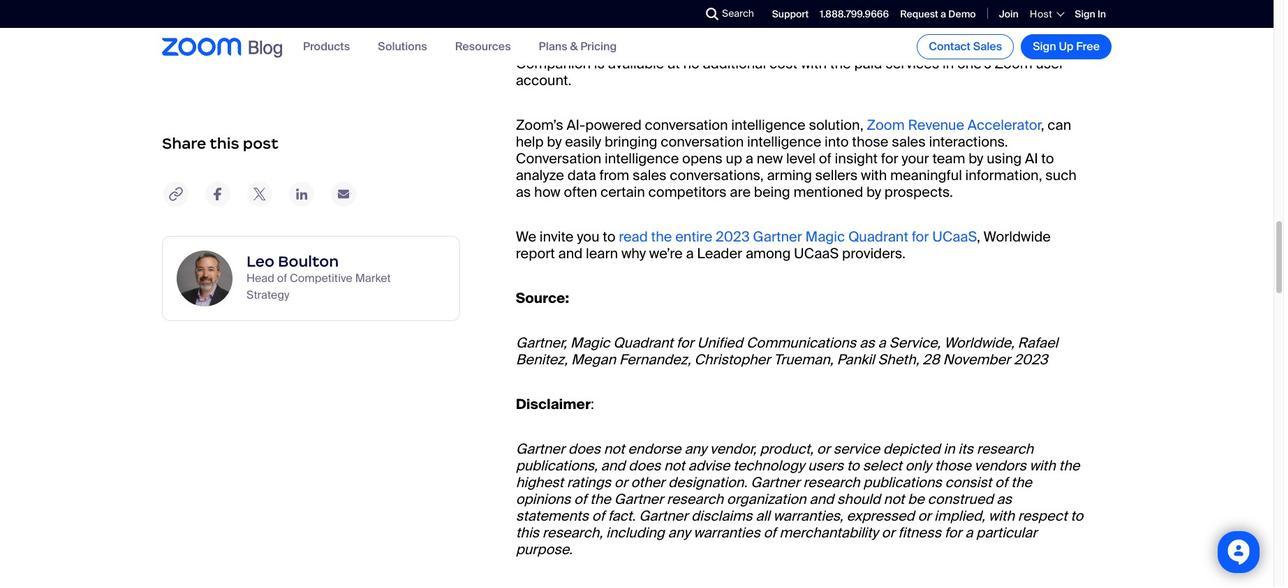 Task type: vqa. For each thing, say whether or not it's contained in the screenshot.
for within gartner does not endorse any vendor, product, or service depicted in its research publications, and does not advise technology users to select only those vendors with the highest ratings or other designation. gartner research publications consist of the opinions of the gartner research organization and should not be construed as statements of fact. gartner disclaims all warranties, expressed or implied, with respect to this research, including any warranties of merchantability or fitness for a particular purpose.
yes



Task type: describe. For each thing, give the bounding box(es) containing it.
ai inside , can help by easily bringing conversation intelligence into those sales interactions. conversation intelligence opens up a new level of insight for your team by using ai to analyze data from sales conversations, arming sellers with meaningful information, such as how often certain competitors are being mentioned by prospects.
[[1025, 149, 1038, 167]]

2023 inside rafael benitez, megan fernandez, christopher trueman, pankil sheth, 28 november 2023
[[1014, 350, 1048, 369]]

strategy
[[247, 288, 289, 302]]

level
[[786, 149, 816, 167]]

contact sales link
[[917, 34, 1014, 59]]

and up the no
[[684, 21, 708, 39]]

0 horizontal spatial not
[[604, 440, 625, 458]]

leo
[[247, 252, 274, 271]]

0 vertical spatial companion
[[722, 4, 797, 22]]

users
[[808, 457, 844, 475]]

linkedin image
[[288, 180, 316, 208]]

learn
[[586, 244, 618, 262]]

particular
[[976, 524, 1037, 542]]

be inside gartner does not endorse any vendor, product, or service depicted in its research publications, and does not advise technology users to select only those vendors with the highest ratings or other designation. gartner research publications consist of the opinions of the gartner research organization and should not be construed as statements of fact. gartner disclaims all warranties, expressed or implied, with respect to this research, including any warranties of merchantability or fitness for a particular purpose.
[[908, 490, 925, 508]]

meaningful
[[890, 166, 962, 184]]

disclaimer
[[516, 395, 591, 413]]

pricing
[[580, 39, 617, 54]]

demo
[[949, 8, 976, 20]]

boulton
[[278, 252, 339, 271]]

paid
[[854, 54, 882, 73]]

purpose.
[[516, 540, 573, 559]]

1.888.799.9666
[[820, 8, 889, 20]]

with right cost
[[801, 54, 827, 73]]

gartner down being
[[753, 228, 802, 246]]

as inside , can help by easily bringing conversation intelligence into those sales interactions. conversation intelligence opens up a new level of insight for your team by using ai to analyze data from sales conversations, arming sellers with meaningful information, such as how often certain competitors are being mentioned by prospects.
[[516, 183, 531, 201]]

warranties
[[694, 524, 760, 542]]

competitive
[[290, 271, 353, 286]]

should inside gartner does not endorse any vendor, product, or service depicted in its research publications, and does not advise technology users to select only those vendors with the highest ratings or other designation. gartner research publications consist of the opinions of the gartner research organization and should not be construed as statements of fact. gartner disclaims all warranties, expressed or implied, with respect to this research, including any warranties of merchantability or fitness for a particular purpose.
[[837, 490, 881, 508]]

zoom revenue accelerator link
[[867, 116, 1041, 134]]

other
[[631, 473, 665, 492]]

gartner up highest
[[516, 440, 565, 458]]

with right vendors
[[1030, 457, 1056, 475]]

disclaims
[[691, 507, 752, 525]]

competitors
[[648, 183, 727, 201]]

information,
[[966, 166, 1042, 184]]

statements
[[516, 507, 589, 525]]

plans & pricing
[[539, 39, 617, 54]]

1 horizontal spatial ucaas
[[932, 228, 977, 246]]

conversation up opens
[[645, 116, 728, 134]]

1 horizontal spatial not
[[664, 457, 685, 475]]

entire
[[675, 228, 713, 246]]

opinions
[[516, 490, 571, 508]]

disclaimer :
[[516, 395, 594, 413]]

implied,
[[934, 507, 985, 525]]

ucaas inside , worldwide report and learn why we're a leader among ucaas providers.
[[794, 244, 839, 262]]

respect
[[1018, 507, 1067, 525]]

source:
[[516, 289, 569, 307]]

all
[[756, 507, 770, 525]]

revenue
[[908, 116, 964, 134]]

including
[[606, 524, 665, 542]]

join
[[999, 8, 1019, 20]]

vendor,
[[710, 440, 757, 458]]

fernandez,
[[619, 350, 691, 369]]

solution,
[[809, 116, 864, 134]]

interactions.
[[929, 133, 1008, 151]]

email image
[[330, 180, 358, 208]]

sales
[[973, 39, 1002, 54]]

1 vertical spatial magic
[[570, 334, 610, 352]]

0 vertical spatial 2023
[[716, 228, 750, 246]]

and down request
[[896, 21, 921, 39]]

helps
[[516, 38, 551, 56]]

we
[[516, 228, 536, 246]]

worldwide
[[984, 228, 1051, 246]]

share this post
[[162, 134, 278, 153]]

should inside , empowers individuals by helping them be more productive, connect and collaborate with teammates, and improve their skills. ai helps people work better, so we believe everyone should enjoy its benefits. that's why ai companion is available at no additional cost with the paid services in one's zoom user account.
[[832, 38, 875, 56]]

logo blog.svg image
[[249, 37, 282, 59]]

certain
[[601, 183, 645, 201]]

rafael
[[1018, 334, 1058, 352]]

leo bolton image
[[177, 251, 233, 307]]

we invite you to read the entire 2023 gartner magic quadrant for ucaas
[[516, 228, 977, 246]]

rafael benitez, megan fernandez, christopher trueman, pankil sheth, 28 november 2023
[[516, 334, 1058, 369]]

better,
[[636, 38, 677, 56]]

organization
[[727, 490, 806, 508]]

or left fitness
[[882, 524, 895, 542]]

mentioned
[[794, 183, 863, 201]]

, for empowers
[[797, 4, 801, 22]]

companion inside , empowers individuals by helping them be more productive, connect and collaborate with teammates, and improve their skills. ai helps people work better, so we believe everyone should enjoy its benefits. that's why ai companion is available at no additional cost with the paid services in one's zoom user account.
[[516, 54, 591, 73]]

providers.
[[842, 244, 906, 262]]

1 horizontal spatial magic
[[806, 228, 845, 246]]

zoom inside , empowers individuals by helping them be more productive, connect and collaborate with teammates, and improve their skills. ai helps people work better, so we believe everyone should enjoy its benefits. that's why ai companion is available at no additional cost with the paid services in one's zoom user account.
[[995, 54, 1033, 73]]

opens
[[682, 149, 723, 167]]

free
[[1076, 39, 1100, 54]]

a right pankil
[[878, 334, 886, 352]]

its inside gartner does not endorse any vendor, product, or service depicted in its research publications, and does not advise technology users to select only those vendors with the highest ratings or other designation. gartner research publications consist of the opinions of the gartner research organization and should not be construed as statements of fact. gartner disclaims all warranties, expressed or implied, with respect to this research, including any warranties of merchantability or fitness for a particular purpose.
[[958, 440, 974, 458]]

contact sales
[[929, 39, 1002, 54]]

such
[[1046, 166, 1077, 184]]

benitez,
[[516, 350, 568, 369]]

social sharing element
[[162, 108, 460, 222]]

why inside , worldwide report and learn why we're a leader among ucaas providers.
[[621, 244, 646, 262]]

of inside leo boulton head of competitive market strategy
[[277, 271, 287, 286]]

and left other
[[601, 457, 625, 475]]

available
[[608, 54, 664, 73]]

communications
[[746, 334, 856, 352]]

benefits.
[[934, 38, 990, 56]]

november
[[943, 350, 1011, 369]]

gartner down other
[[639, 507, 688, 525]]

people
[[554, 38, 599, 56]]

0 horizontal spatial quadrant
[[613, 334, 673, 352]]

by right help
[[547, 133, 562, 151]]

conversation
[[516, 149, 601, 167]]

intelligence up certain
[[605, 149, 679, 167]]

to right you
[[603, 228, 616, 246]]

for left unified
[[677, 334, 694, 352]]

into
[[825, 133, 849, 151]]

conversation inside , can help by easily bringing conversation intelligence into those sales interactions. conversation intelligence opens up a new level of insight for your team by using ai to analyze data from sales conversations, arming sellers with meaningful information, such as how often certain competitors are being mentioned by prospects.
[[661, 133, 744, 151]]

their
[[979, 21, 1008, 39]]

in inside , empowers individuals by helping them be more productive, connect and collaborate with teammates, and improve their skills. ai helps people work better, so we believe everyone should enjoy its benefits. that's why ai companion is available at no additional cost with the paid services in one's zoom user account.
[[943, 54, 954, 73]]

join link
[[999, 8, 1019, 20]]

its inside , empowers individuals by helping them be more productive, connect and collaborate with teammates, and improve their skills. ai helps people work better, so we believe everyone should enjoy its benefits. that's why ai companion is available at no additional cost with the paid services in one's zoom user account.
[[916, 38, 931, 56]]

highest
[[516, 473, 564, 492]]

leader
[[697, 244, 742, 262]]

productive,
[[553, 21, 625, 39]]

publications
[[863, 473, 942, 492]]

easily
[[565, 133, 601, 151]]

no
[[683, 54, 700, 73]]

powered
[[585, 116, 642, 134]]

intelligence up the new
[[731, 116, 806, 134]]

, worldwide report and learn why we're a leader among ucaas providers.
[[516, 228, 1051, 262]]

solutions
[[378, 39, 427, 54]]

this inside gartner does not endorse any vendor, product, or service depicted in its research publications, and does not advise technology users to select only those vendors with the highest ratings or other designation. gartner research publications consist of the opinions of the gartner research organization and should not be construed as statements of fact. gartner disclaims all warranties, expressed or implied, with respect to this research, including any warranties of merchantability or fitness for a particular purpose.
[[516, 524, 539, 542]]

account.
[[516, 71, 572, 89]]

by inside , empowers individuals by helping them be more productive, connect and collaborate with teammates, and improve their skills. ai helps people work better, so we believe everyone should enjoy its benefits. that's why ai companion is available at no additional cost with the paid services in one's zoom user account.
[[946, 4, 961, 22]]

or left other
[[614, 473, 628, 492]]

0 horizontal spatial does
[[568, 440, 601, 458]]

products
[[303, 39, 350, 54]]

select
[[863, 457, 902, 475]]

head
[[247, 271, 274, 286]]

gartner up including
[[614, 490, 663, 508]]

service
[[833, 440, 880, 458]]

of right consist on the bottom right
[[995, 473, 1008, 492]]

with down support link
[[787, 21, 813, 39]]

sign up free
[[1033, 39, 1100, 54]]

as inside gartner does not endorse any vendor, product, or service depicted in its research publications, and does not advise technology users to select only those vendors with the highest ratings or other designation. gartner research publications consist of the opinions of the gartner research organization and should not be construed as statements of fact. gartner disclaims all warranties, expressed or implied, with respect to this research, including any warranties of merchantability or fitness for a particular purpose.
[[997, 490, 1012, 508]]

services
[[886, 54, 939, 73]]

by right team
[[969, 149, 984, 167]]

1 horizontal spatial sales
[[892, 133, 926, 151]]

for down prospects.
[[912, 228, 929, 246]]

solutions button
[[378, 39, 427, 54]]

a up improve in the top right of the page
[[941, 8, 946, 20]]



Task type: locate. For each thing, give the bounding box(es) containing it.
leo boulton head of competitive market strategy
[[247, 252, 391, 302]]

0 horizontal spatial companion
[[516, 54, 591, 73]]

0 horizontal spatial 2023
[[716, 228, 750, 246]]

1 horizontal spatial why
[[1035, 38, 1059, 56]]

bringing
[[605, 133, 657, 151]]

and
[[684, 21, 708, 39], [896, 21, 921, 39], [558, 244, 583, 262], [601, 457, 625, 475], [810, 490, 834, 508]]

unified
[[697, 334, 743, 352]]

its
[[916, 38, 931, 56], [958, 440, 974, 458]]

construed
[[928, 490, 993, 508]]

the inside , empowers individuals by helping them be more productive, connect and collaborate with teammates, and improve their skills. ai helps people work better, so we believe everyone should enjoy its benefits. that's why ai companion is available at no additional cost with the paid services in one's zoom user account.
[[830, 54, 851, 73]]

2 horizontal spatial as
[[997, 490, 1012, 508]]

those
[[852, 133, 889, 151], [935, 457, 971, 475]]

0 vertical spatial sales
[[892, 133, 926, 151]]

read the entire 2023 gartner magic quadrant for ucaas link
[[619, 228, 977, 246]]

prospects.
[[885, 183, 953, 201]]

0 vertical spatial as
[[516, 183, 531, 201]]

a right up
[[746, 149, 753, 167]]

host
[[1030, 8, 1053, 20]]

1 vertical spatial those
[[935, 457, 971, 475]]

a inside , can help by easily bringing conversation intelligence into those sales interactions. conversation intelligence opens up a new level of insight for your team by using ai to analyze data from sales conversations, arming sellers with meaningful information, such as how often certain competitors are being mentioned by prospects.
[[746, 149, 753, 167]]

gartner down the product,
[[751, 473, 800, 492]]

consist
[[945, 473, 992, 492]]

any
[[684, 440, 707, 458], [668, 524, 690, 542]]

for right fitness
[[945, 524, 962, 542]]

2 horizontal spatial research
[[977, 440, 1034, 458]]

1 vertical spatial its
[[958, 440, 974, 458]]

, for can
[[1041, 116, 1044, 134]]

1.888.799.9666 link
[[820, 8, 889, 20]]

intelligence up arming
[[747, 133, 822, 151]]

sheth,
[[878, 350, 919, 369]]

in down contact on the right of page
[[943, 54, 954, 73]]

does up fact.
[[629, 457, 661, 475]]

zoom
[[664, 4, 702, 22], [995, 54, 1033, 73], [867, 116, 905, 134]]

up
[[1059, 39, 1074, 54]]

gartner,
[[516, 334, 567, 352]]

why
[[1035, 38, 1059, 56], [621, 244, 646, 262]]

with right sellers
[[861, 166, 887, 184]]

of up research,
[[574, 490, 587, 508]]

in right only
[[944, 440, 955, 458]]

a inside gartner does not endorse any vendor, product, or service depicted in its research publications, and does not advise technology users to select only those vendors with the highest ratings or other designation. gartner research publications consist of the opinions of the gartner research organization and should not be construed as statements of fact. gartner disclaims all warranties, expressed or implied, with respect to this research, including any warranties of merchantability or fitness for a particular purpose.
[[965, 524, 973, 542]]

sign for sign up free
[[1033, 39, 1056, 54]]

sales up the meaningful
[[892, 133, 926, 151]]

, for worldwide
[[977, 228, 980, 246]]

0 vertical spatial be
[[1052, 4, 1069, 22]]

a right the we're
[[686, 244, 694, 262]]

so
[[680, 38, 696, 56]]

by down insight
[[867, 183, 881, 201]]

1 horizontal spatial ai
[[1025, 149, 1038, 167]]

any right including
[[668, 524, 690, 542]]

1 vertical spatial zoom
[[995, 54, 1033, 73]]

we're
[[649, 244, 683, 262]]

0 vertical spatial any
[[684, 440, 707, 458]]

0 horizontal spatial be
[[908, 490, 925, 508]]

1 horizontal spatial this
[[516, 524, 539, 542]]

with inside , can help by easily bringing conversation intelligence into those sales interactions. conversation intelligence opens up a new level of insight for your team by using ai to analyze data from sales conversations, arming sellers with meaningful information, such as how often certain competitors are being mentioned by prospects.
[[861, 166, 887, 184]]

expressed
[[847, 507, 915, 525]]

0 horizontal spatial ai
[[706, 4, 719, 22]]

individuals
[[875, 4, 943, 22]]

or left implied,
[[918, 507, 931, 525]]

1 vertical spatial be
[[908, 490, 925, 508]]

zoom up insight
[[867, 116, 905, 134]]

be down only
[[908, 490, 925, 508]]

megan
[[571, 350, 616, 369]]

1 horizontal spatial zoom
[[867, 116, 905, 134]]

0 horizontal spatial as
[[516, 183, 531, 201]]

of right head
[[277, 271, 287, 286]]

request a demo
[[900, 8, 976, 20]]

research down 'advise'
[[667, 490, 724, 508]]

0 horizontal spatial zoom
[[664, 4, 702, 22]]

this down opinions
[[516, 524, 539, 542]]

for inside gartner does not endorse any vendor, product, or service depicted in its research publications, and does not advise technology users to select only those vendors with the highest ratings or other designation. gartner research publications consist of the opinions of the gartner research organization and should not be construed as statements of fact. gartner disclaims all warranties, expressed or implied, with respect to this research, including any warranties of merchantability or fitness for a particular purpose.
[[945, 524, 962, 542]]

1 vertical spatial sales
[[633, 166, 667, 184]]

helping
[[964, 4, 1012, 22]]

, inside , can help by easily bringing conversation intelligence into those sales interactions. conversation intelligence opens up a new level of insight for your team by using ai to analyze data from sales conversations, arming sellers with meaningful information, such as how often certain competitors are being mentioned by prospects.
[[1041, 116, 1044, 134]]

0 vertical spatial should
[[832, 38, 875, 56]]

those inside , can help by easily bringing conversation intelligence into those sales interactions. conversation intelligence opens up a new level of insight for your team by using ai to analyze data from sales conversations, arming sellers with meaningful information, such as how often certain competitors are being mentioned by prospects.
[[852, 133, 889, 151]]

of left fact.
[[592, 507, 605, 525]]

ai inside , empowers individuals by helping them be more productive, connect and collaborate with teammates, and improve their skills. ai helps people work better, so we believe everyone should enjoy its benefits. that's why ai companion is available at no additional cost with the paid services in one's zoom user account.
[[1063, 38, 1076, 56]]

host button
[[1030, 8, 1064, 20]]

why inside , empowers individuals by helping them be more productive, connect and collaborate with teammates, and improve their skills. ai helps people work better, so we believe everyone should enjoy its benefits. that's why ai companion is available at no additional cost with the paid services in one's zoom user account.
[[1035, 38, 1059, 56]]

endorse
[[628, 440, 681, 458]]

28
[[923, 350, 940, 369]]

ucaas
[[932, 228, 977, 246], [794, 244, 839, 262]]

0 horizontal spatial ucaas
[[794, 244, 839, 262]]

and inside , worldwide report and learn why we're a leader among ucaas providers.
[[558, 244, 583, 262]]

0 horizontal spatial this
[[210, 134, 239, 153]]

1 horizontal spatial be
[[1052, 4, 1069, 22]]

intelligence
[[731, 116, 806, 134], [747, 133, 822, 151], [605, 149, 679, 167]]

2023
[[716, 228, 750, 246], [1014, 350, 1048, 369]]

not down select
[[884, 490, 905, 508]]

2 horizontal spatial not
[[884, 490, 905, 508]]

0 vertical spatial sign
[[1075, 8, 1096, 20]]

1 horizontal spatial those
[[935, 457, 971, 475]]

1 horizontal spatial ,
[[977, 228, 980, 246]]

any up designation.
[[684, 440, 707, 458]]

facebook image
[[204, 180, 232, 208]]

of right the level
[[819, 149, 832, 167]]

how
[[534, 183, 561, 201]]

merchantability
[[780, 524, 878, 542]]

be inside , empowers individuals by helping them be more productive, connect and collaborate with teammates, and improve their skills. ai helps people work better, so we believe everyone should enjoy its benefits. that's why ai companion is available at no additional cost with the paid services in one's zoom user account.
[[1052, 4, 1069, 22]]

0 vertical spatial those
[[852, 133, 889, 151]]

often
[[564, 183, 597, 201]]

one's
[[957, 54, 991, 73]]

zoom up so
[[664, 4, 702, 22]]

0 vertical spatial quadrant
[[848, 228, 908, 246]]

a down 'construed'
[[965, 524, 973, 542]]

1 horizontal spatial companion
[[722, 4, 797, 22]]

believe
[[720, 38, 766, 56]]

twitter image
[[246, 180, 274, 208]]

2023 right "november"
[[1014, 350, 1048, 369]]

trueman,
[[774, 350, 834, 369]]

ucaas down prospects.
[[932, 228, 977, 246]]

at
[[668, 54, 680, 73]]

zoom down sales
[[995, 54, 1033, 73]]

as up particular
[[997, 490, 1012, 508]]

research up warranties,
[[803, 473, 860, 492]]

not left endorse
[[604, 440, 625, 458]]

1 vertical spatial ,
[[1041, 116, 1044, 134]]

those right into
[[852, 133, 889, 151]]

sign in
[[1075, 8, 1106, 20]]

enjoy
[[878, 38, 912, 56]]

ai left free
[[1063, 38, 1076, 56]]

those inside gartner does not endorse any vendor, product, or service depicted in its research publications, and does not advise technology users to select only those vendors with the highest ratings or other designation. gartner research publications consist of the opinions of the gartner research organization and should not be construed as statements of fact. gartner disclaims all warranties, expressed or implied, with respect to this research, including any warranties of merchantability or fitness for a particular purpose.
[[935, 457, 971, 475]]

0 vertical spatial its
[[916, 38, 931, 56]]

to right respect
[[1071, 507, 1083, 525]]

not left 'advise'
[[664, 457, 685, 475]]

1 horizontal spatial its
[[958, 440, 974, 458]]

search
[[722, 7, 754, 20]]

0 vertical spatial zoom
[[664, 4, 702, 22]]

magic down mentioned
[[806, 228, 845, 246]]

sign left in
[[1075, 8, 1096, 20]]

empowers
[[804, 4, 872, 22]]

0 horizontal spatial magic
[[570, 334, 610, 352]]

2 vertical spatial zoom
[[867, 116, 905, 134]]

to inside , can help by easily bringing conversation intelligence into those sales interactions. conversation intelligence opens up a new level of insight for your team by using ai to analyze data from sales conversations, arming sellers with meaningful information, such as how often certain competitors are being mentioned by prospects.
[[1041, 149, 1054, 167]]

by up contact on the right of page
[[946, 4, 961, 22]]

1 vertical spatial as
[[860, 334, 875, 352]]

vendors
[[975, 457, 1026, 475]]

of down organization
[[764, 524, 776, 542]]

zoom logo image
[[162, 38, 242, 56]]

0 vertical spatial ,
[[797, 4, 801, 22]]

1 vertical spatial 2023
[[1014, 350, 1048, 369]]

2 vertical spatial ai
[[1025, 149, 1038, 167]]

0 vertical spatial magic
[[806, 228, 845, 246]]

report
[[516, 244, 555, 262]]

sign up 'user'
[[1033, 39, 1056, 54]]

1 horizontal spatial 2023
[[1014, 350, 1048, 369]]

and left learn
[[558, 244, 583, 262]]

copy link image
[[162, 180, 190, 208]]

to right users
[[847, 457, 860, 475]]

as left how
[[516, 183, 531, 201]]

0 vertical spatial this
[[210, 134, 239, 153]]

help
[[516, 133, 544, 151]]

to down can
[[1041, 149, 1054, 167]]

sign up free link
[[1021, 34, 1112, 59]]

2 horizontal spatial ,
[[1041, 116, 1044, 134]]

zoom ai companion
[[664, 4, 797, 22]]

conversation up conversations,
[[661, 133, 744, 151]]

this left post
[[210, 134, 239, 153]]

those up 'construed'
[[935, 457, 971, 475]]

this inside social sharing element
[[210, 134, 239, 153]]

1 vertical spatial this
[[516, 524, 539, 542]]

of inside , can help by easily bringing conversation intelligence into those sales interactions. conversation intelligence opens up a new level of insight for your team by using ai to analyze data from sales conversations, arming sellers with meaningful information, such as how often certain competitors are being mentioned by prospects.
[[819, 149, 832, 167]]

its right enjoy
[[916, 38, 931, 56]]

1 vertical spatial any
[[668, 524, 690, 542]]

this
[[210, 134, 239, 153], [516, 524, 539, 542]]

0 vertical spatial why
[[1035, 38, 1059, 56]]

research up consist on the bottom right
[[977, 440, 1034, 458]]

ai left search
[[706, 4, 719, 22]]

0 horizontal spatial sales
[[633, 166, 667, 184]]

1 horizontal spatial research
[[803, 473, 860, 492]]

2023 right entire
[[716, 228, 750, 246]]

gartner does not endorse any vendor, product, or service depicted in its research publications, and does not advise technology users to select only those vendors with the highest ratings or other designation. gartner research publications consist of the opinions of the gartner research organization and should not be construed as statements of fact. gartner disclaims all warranties, expressed or implied, with respect to this research, including any warranties of merchantability or fitness for a particular purpose.
[[516, 440, 1083, 559]]

be
[[1052, 4, 1069, 22], [908, 490, 925, 508]]

should down select
[[837, 490, 881, 508]]

pankil
[[837, 350, 875, 369]]

additional
[[703, 54, 766, 73]]

1 vertical spatial in
[[944, 440, 955, 458]]

in inside gartner does not endorse any vendor, product, or service depicted in its research publications, and does not advise technology users to select only those vendors with the highest ratings or other designation. gartner research publications consist of the opinions of the gartner research organization and should not be construed as statements of fact. gartner disclaims all warranties, expressed or implied, with respect to this research, including any warranties of merchantability or fitness for a particular purpose.
[[944, 440, 955, 458]]

in
[[1098, 8, 1106, 20]]

to
[[1041, 149, 1054, 167], [603, 228, 616, 246], [847, 457, 860, 475], [1071, 507, 1083, 525]]

, inside , worldwide report and learn why we're a leader among ucaas providers.
[[977, 228, 980, 246]]

0 vertical spatial ai
[[706, 4, 719, 22]]

arming
[[767, 166, 812, 184]]

0 horizontal spatial those
[[852, 133, 889, 151]]

ai right using
[[1025, 149, 1038, 167]]

1 vertical spatial ai
[[1063, 38, 1076, 56]]

, inside , empowers individuals by helping them be more productive, connect and collaborate with teammates, and improve their skills. ai helps people work better, so we believe everyone should enjoy its benefits. that's why ai companion is available at no additional cost with the paid services in one's zoom user account.
[[797, 4, 801, 22]]

that's
[[993, 38, 1032, 56]]

0 horizontal spatial sign
[[1033, 39, 1056, 54]]

0 horizontal spatial research
[[667, 490, 724, 508]]

magic right gartner, on the left of page
[[570, 334, 610, 352]]

depicted
[[883, 440, 940, 458]]

for left your
[[881, 149, 898, 167]]

its up consist on the bottom right
[[958, 440, 974, 458]]

be right 'them'
[[1052, 4, 1069, 22]]

1 horizontal spatial does
[[629, 457, 661, 475]]

in
[[943, 54, 954, 73], [944, 440, 955, 458]]

, up the everyone
[[797, 4, 801, 22]]

or left 'service'
[[817, 440, 830, 458]]

0 horizontal spatial its
[[916, 38, 931, 56]]

more
[[516, 21, 550, 39]]

a
[[941, 8, 946, 20], [746, 149, 753, 167], [686, 244, 694, 262], [878, 334, 886, 352], [965, 524, 973, 542]]

1 horizontal spatial quadrant
[[848, 228, 908, 246]]

1 vertical spatial should
[[837, 490, 881, 508]]

2 horizontal spatial zoom
[[995, 54, 1033, 73]]

2 horizontal spatial ai
[[1063, 38, 1076, 56]]

1 vertical spatial why
[[621, 244, 646, 262]]

accelerator
[[968, 116, 1041, 134]]

None search field
[[655, 3, 710, 25]]

1 vertical spatial sign
[[1033, 39, 1056, 54]]

1 horizontal spatial as
[[860, 334, 875, 352]]

for inside , can help by easily bringing conversation intelligence into those sales interactions. conversation intelligence opens up a new level of insight for your team by using ai to analyze data from sales conversations, arming sellers with meaningful information, such as how often certain competitors are being mentioned by prospects.
[[881, 149, 898, 167]]

data
[[568, 166, 596, 184]]

should down 1.888.799.9666 in the top right of the page
[[832, 38, 875, 56]]

, left can
[[1041, 116, 1044, 134]]

service,
[[889, 334, 941, 352]]

as left sheth,
[[860, 334, 875, 352]]

contact
[[929, 39, 971, 54]]

does up ratings at the left bottom of page
[[568, 440, 601, 458]]

2 vertical spatial ,
[[977, 228, 980, 246]]

0 horizontal spatial ,
[[797, 4, 801, 22]]

with left respect
[[989, 507, 1015, 525]]

&
[[570, 39, 578, 54]]

search image
[[706, 8, 719, 20], [706, 8, 719, 20]]

sales right 'from' in the left top of the page
[[633, 166, 667, 184]]

1 vertical spatial quadrant
[[613, 334, 673, 352]]

by
[[946, 4, 961, 22], [547, 133, 562, 151], [969, 149, 984, 167], [867, 183, 881, 201]]

is
[[594, 54, 605, 73]]

1 vertical spatial companion
[[516, 54, 591, 73]]

1 horizontal spatial sign
[[1075, 8, 1096, 20]]

or
[[817, 440, 830, 458], [614, 473, 628, 492], [918, 507, 931, 525], [882, 524, 895, 542]]

a inside , worldwide report and learn why we're a leader among ucaas providers.
[[686, 244, 694, 262]]

2 vertical spatial as
[[997, 490, 1012, 508]]

ucaas right among
[[794, 244, 839, 262]]

them
[[1015, 4, 1049, 22]]

0 horizontal spatial why
[[621, 244, 646, 262]]

zoom's ai-powered conversation intelligence solution, zoom revenue accelerator
[[516, 116, 1041, 134]]

cost
[[770, 54, 797, 73]]

, left worldwide
[[977, 228, 980, 246]]

research
[[977, 440, 1034, 458], [803, 473, 860, 492], [667, 490, 724, 508]]

product,
[[760, 440, 814, 458]]

0 vertical spatial in
[[943, 54, 954, 73]]

sign for sign in
[[1075, 8, 1096, 20]]

are
[[730, 183, 751, 201]]

and down users
[[810, 490, 834, 508]]



